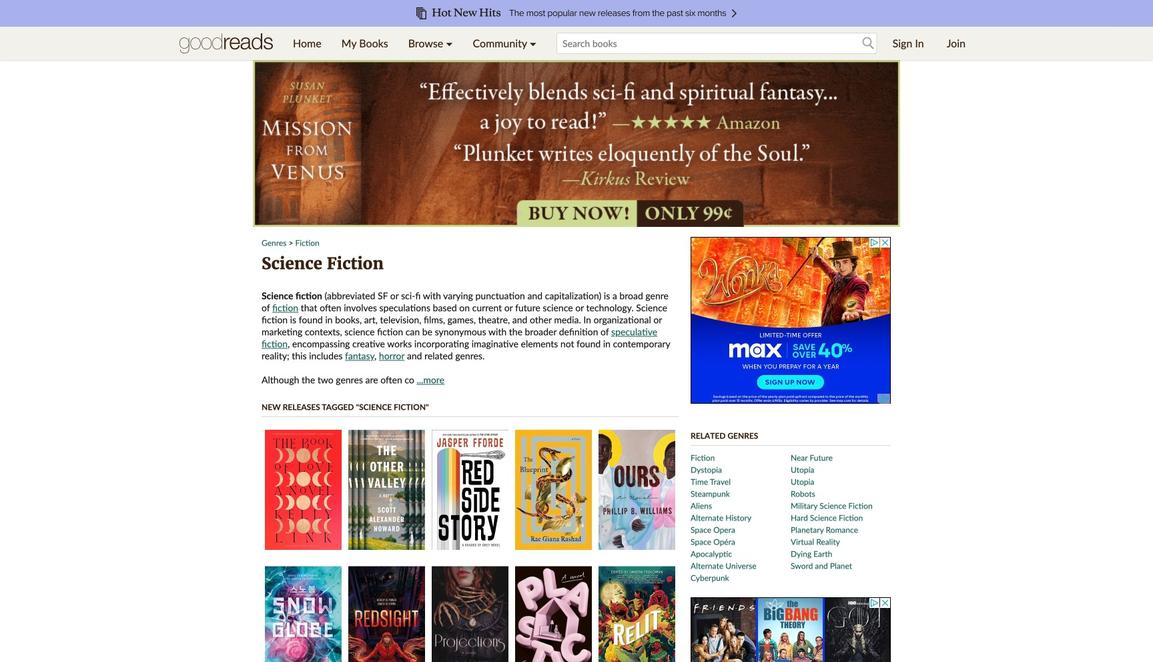 Task type: describe. For each thing, give the bounding box(es) containing it.
redsight image
[[348, 566, 425, 662]]

Search books text field
[[557, 33, 878, 54]]

snowglobe image
[[265, 566, 342, 662]]

projections image
[[432, 566, 509, 662]]

0 vertical spatial advertisement element
[[253, 60, 901, 227]]

the blueprint image
[[515, 430, 592, 550]]

1 vertical spatial advertisement element
[[691, 237, 891, 404]]

the other valley image
[[348, 430, 425, 550]]



Task type: locate. For each thing, give the bounding box(es) containing it.
menu
[[283, 27, 547, 60]]

Search for books to add to your shelves search field
[[557, 33, 878, 54]]

2 vertical spatial advertisement element
[[691, 598, 891, 662]]

recent hit books of the past 6 months image
[[43, 0, 1111, 27]]

the book of love image
[[265, 430, 342, 550]]

advertisement element
[[253, 60, 901, 227], [691, 237, 891, 404], [691, 598, 891, 662]]

relit: 16 latinx remixes of classic stories image
[[599, 566, 676, 662]]

red side story (shades of grey, #2) image
[[432, 430, 509, 550]]

plastic image
[[515, 566, 592, 662]]

ours image
[[599, 430, 676, 550]]



Task type: vqa. For each thing, say whether or not it's contained in the screenshot.
Advertisement element
yes



